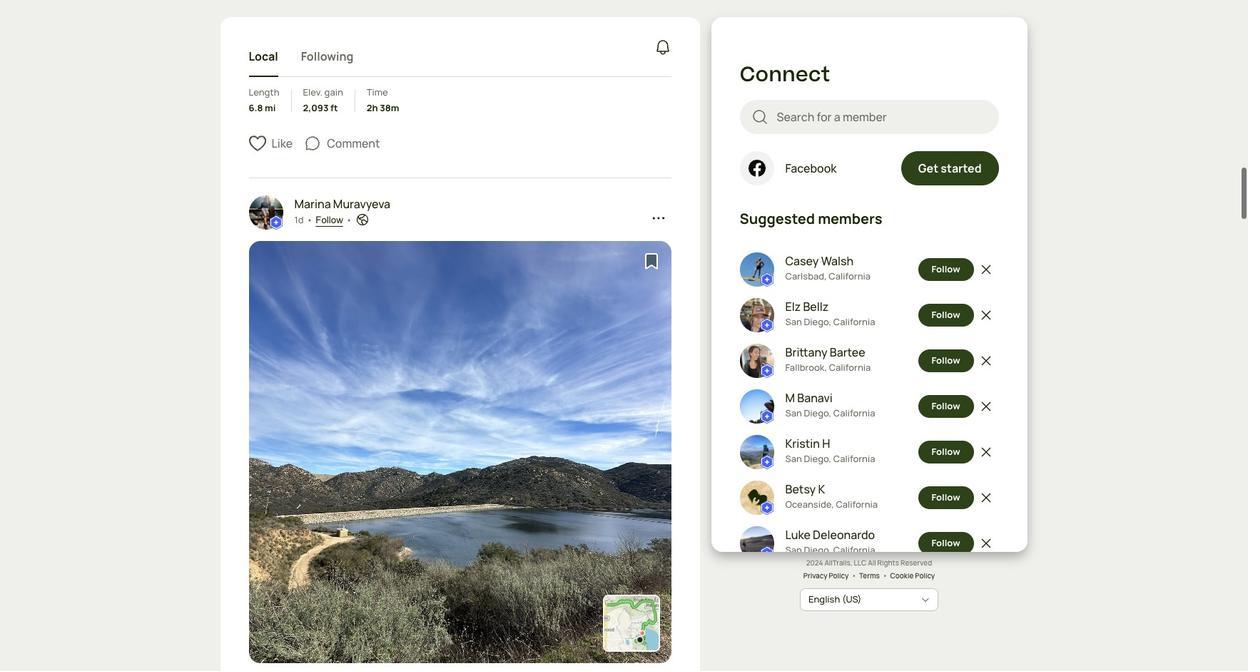 Task type: describe. For each thing, give the bounding box(es) containing it.
san for m
[[786, 407, 802, 420]]

dismiss image for walsh
[[979, 263, 994, 277]]

brittany bartee image
[[740, 344, 774, 379]]

diego, for h
[[804, 453, 832, 466]]

llc
[[854, 558, 867, 568]]

2h
[[367, 101, 378, 114]]

follow for elz bellz
[[932, 309, 961, 322]]

comment image
[[304, 135, 321, 152]]

0 horizontal spatial potato
[[249, 63, 278, 76]]

follow button for betsy k
[[918, 487, 974, 510]]

diego, for banavi
[[804, 407, 832, 420]]

mi
[[265, 101, 276, 114]]

time 2h 38m
[[367, 86, 399, 114]]

san for luke
[[786, 544, 802, 557]]

brittany bartee link
[[786, 344, 871, 361]]

• right 1d
[[307, 213, 313, 226]]

follow button for luke deleonardo
[[918, 533, 974, 556]]

length
[[249, 86, 280, 99]]

walsh
[[821, 254, 854, 269]]

cookie consent banner dialog
[[17, 604, 1231, 655]]

m banavi link
[[786, 390, 876, 407]]

2,093
[[303, 101, 329, 114]]

2 policy from the left
[[915, 571, 935, 581]]

dismiss image for h
[[979, 446, 994, 460]]

elz bellz san diego, california
[[786, 299, 876, 329]]

follow button for brittany bartee
[[918, 350, 974, 373]]

more options image
[[651, 211, 666, 226]]

get started
[[919, 160, 982, 176]]

bartee
[[830, 345, 866, 361]]

2024
[[807, 558, 823, 568]]

length 6.8 mi
[[249, 86, 280, 114]]

1 vertical spatial rock
[[302, 63, 324, 76]]

casey walsh image
[[740, 253, 774, 287]]

m banavi image
[[740, 390, 774, 424]]

terms link
[[860, 571, 880, 581]]

following button
[[301, 37, 354, 77]]

luke
[[786, 528, 811, 543]]

diego, for bellz
[[804, 316, 832, 329]]

follow for luke deleonardo
[[932, 537, 961, 550]]

luke deleonardo san diego, california
[[786, 528, 876, 557]]

like
[[272, 136, 293, 152]]

dismiss image for banavi
[[979, 400, 994, 414]]

0 horizontal spatial chip
[[280, 63, 300, 76]]

dismiss image for bellz
[[979, 309, 994, 323]]

follow button for m banavi
[[918, 396, 974, 418]]

add to list image
[[643, 253, 660, 270]]

elz bellz image
[[740, 299, 774, 333]]

california inside casey walsh carlsbad, california
[[829, 270, 871, 283]]

casey
[[786, 254, 819, 269]]

0 vertical spatial trail
[[537, 46, 561, 62]]

notifications image
[[654, 38, 671, 55]]

betsy k link
[[786, 481, 878, 498]]

diego, for deleonardo
[[804, 544, 832, 557]]

california inside the brittany bartee fallbrook, california
[[829, 361, 871, 374]]

0 horizontal spatial woodson
[[356, 63, 397, 76]]

follow for betsy k
[[932, 491, 961, 504]]

bellz
[[803, 299, 829, 315]]

1 vertical spatial trail
[[399, 63, 417, 76]]

follow button for casey walsh
[[918, 259, 974, 281]]

local button
[[249, 37, 278, 77]]

follow for kristin h
[[932, 446, 961, 459]]

san for elz
[[786, 316, 802, 329]]

started
[[941, 160, 982, 176]]

dismiss image for bartee
[[979, 354, 994, 369]]

afternoon hike at potato chip rock via mt. woodson trail potato chip rock via mt. woodson trail
[[249, 46, 561, 76]]

2024 alltrails, llc all rights reserved privacy policy • terms • cookie policy
[[804, 558, 935, 581]]

k
[[818, 482, 825, 498]]

tab list containing local
[[249, 37, 354, 77]]

icon image
[[740, 151, 774, 185]]

members
[[818, 209, 883, 228]]

elz
[[786, 299, 801, 315]]

california inside elz bellz san diego, california
[[834, 316, 876, 329]]

casey walsh link
[[786, 253, 871, 270]]

h
[[823, 436, 830, 452]]

get
[[919, 160, 939, 176]]

deleonardo
[[813, 528, 875, 543]]

california inside "luke deleonardo san diego, california"
[[834, 544, 876, 557]]

dismiss image for deleonardo
[[979, 537, 994, 551]]

elz bellz link
[[786, 299, 876, 316]]

m
[[786, 391, 795, 406]]

reserved
[[901, 558, 932, 568]]

follow button for kristin h
[[918, 441, 974, 464]]

• down rights
[[883, 571, 888, 581]]

6.8
[[249, 101, 263, 114]]

follow for m banavi
[[932, 400, 961, 413]]



Task type: vqa. For each thing, say whether or not it's contained in the screenshot.
near
no



Task type: locate. For each thing, give the bounding box(es) containing it.
cookie policy link
[[891, 571, 935, 581]]

2 vertical spatial dismiss image
[[979, 491, 994, 506]]

following
[[301, 48, 354, 64]]

3 dismiss image from the top
[[979, 491, 994, 506]]

suggested
[[740, 209, 815, 228]]

fallbrook,
[[786, 361, 827, 374]]

betsy k oceanside, california
[[786, 482, 878, 511]]

m banavi san diego, california
[[786, 391, 876, 420]]

policy down the alltrails,
[[829, 571, 849, 581]]

4 san from the top
[[786, 544, 802, 557]]

0 vertical spatial dismiss image
[[979, 400, 994, 414]]

1 dismiss image from the top
[[979, 263, 994, 277]]

follow for brittany bartee
[[932, 354, 961, 367]]

california up betsy k link
[[834, 453, 876, 466]]

get started button
[[902, 151, 999, 185]]

san
[[786, 316, 802, 329], [786, 407, 802, 420], [786, 453, 802, 466], [786, 544, 802, 557]]

chip down afternoon
[[280, 63, 300, 76]]

facebook
[[786, 160, 837, 176]]

luke deleonardo image
[[740, 527, 774, 561]]

1 horizontal spatial rock
[[414, 46, 442, 62]]

all
[[868, 558, 876, 568]]

1 diego, from the top
[[804, 316, 832, 329]]

elev.
[[303, 86, 323, 99]]

california up bartee
[[834, 316, 876, 329]]

afternoon
[[249, 46, 305, 62]]

kristin
[[786, 436, 820, 452]]

follow button
[[316, 215, 343, 225], [918, 259, 974, 281], [918, 304, 974, 327], [918, 350, 974, 373], [918, 396, 974, 418], [918, 441, 974, 464], [918, 487, 974, 510], [918, 533, 974, 556]]

diego,
[[804, 316, 832, 329], [804, 407, 832, 420], [804, 453, 832, 466], [804, 544, 832, 557]]

1 vertical spatial via
[[325, 63, 338, 76]]

chip
[[386, 46, 412, 62], [280, 63, 300, 76]]

gain
[[325, 86, 343, 99]]

1 horizontal spatial mt.
[[462, 46, 481, 62]]

3 diego, from the top
[[804, 453, 832, 466]]

california inside "betsy k oceanside, california"
[[836, 498, 878, 511]]

4 dismiss image from the top
[[979, 537, 994, 551]]

potato chip rock via mt. woodson trail link
[[249, 63, 417, 77]]

time
[[367, 86, 388, 99]]

dismiss image
[[979, 400, 994, 414], [979, 446, 994, 460], [979, 491, 994, 506]]

1 horizontal spatial policy
[[915, 571, 935, 581]]

muravyeva
[[333, 197, 391, 212]]

diego, inside elz bellz san diego, california
[[804, 316, 832, 329]]

2 san from the top
[[786, 407, 802, 420]]

1 vertical spatial chip
[[280, 63, 300, 76]]

0 vertical spatial chip
[[386, 46, 412, 62]]

1 horizontal spatial potato
[[346, 46, 384, 62]]

Search for a member field
[[777, 108, 988, 125]]

3 san from the top
[[786, 453, 802, 466]]

potato right at
[[346, 46, 384, 62]]

terms
[[860, 571, 880, 581]]

1 horizontal spatial via
[[444, 46, 460, 62]]

0 horizontal spatial policy
[[829, 571, 849, 581]]

alltrails,
[[825, 558, 853, 568]]

potato down afternoon
[[249, 63, 278, 76]]

policy down "reserved"
[[915, 571, 935, 581]]

oceanside,
[[786, 498, 834, 511]]

2 dismiss image from the top
[[979, 446, 994, 460]]

chip up time
[[386, 46, 412, 62]]

1 horizontal spatial woodson
[[483, 46, 535, 62]]

diego, up 2024
[[804, 544, 832, 557]]

1 vertical spatial woodson
[[356, 63, 397, 76]]

dismiss image for k
[[979, 491, 994, 506]]

rock
[[414, 46, 442, 62], [302, 63, 324, 76]]

betsy
[[786, 482, 816, 498]]

1d • follow •
[[294, 213, 352, 226]]

1 vertical spatial dismiss image
[[979, 446, 994, 460]]

california up the kristin h link
[[834, 407, 876, 420]]

1 vertical spatial mt.
[[340, 63, 354, 76]]

banavi
[[798, 391, 833, 406]]

1d
[[294, 213, 304, 226]]

luke deleonardo link
[[786, 527, 876, 544]]

elev. gain 2,093 ft
[[303, 86, 343, 114]]

mt.
[[462, 46, 481, 62], [340, 63, 354, 76]]

kristin h link
[[786, 436, 876, 453]]

local
[[249, 48, 278, 64]]

california down bartee
[[829, 361, 871, 374]]

at
[[333, 46, 344, 62]]

kristin h san diego, california
[[786, 436, 876, 466]]

san for kristin
[[786, 453, 802, 466]]

ft
[[331, 101, 338, 114]]

rights
[[878, 558, 899, 568]]

0 horizontal spatial rock
[[302, 63, 324, 76]]

california inside m banavi san diego, california
[[834, 407, 876, 420]]

carlsbad,
[[786, 270, 827, 283]]

1 horizontal spatial chip
[[386, 46, 412, 62]]

follow button for elz bellz
[[918, 304, 974, 327]]

like button
[[272, 135, 293, 152]]

marina muravyeva image
[[249, 196, 283, 230]]

betsy k image
[[740, 481, 774, 516]]

tab list
[[249, 37, 354, 77]]

california up llc
[[834, 544, 876, 557]]

comment
[[327, 136, 380, 152]]

0 horizontal spatial mt.
[[340, 63, 354, 76]]

• down llc
[[852, 571, 857, 581]]

0 vertical spatial potato
[[346, 46, 384, 62]]

0 horizontal spatial trail
[[399, 63, 417, 76]]

0 vertical spatial woodson
[[483, 46, 535, 62]]

california inside kristin h san diego, california
[[834, 453, 876, 466]]

• down 'marina muravyeva'
[[346, 213, 352, 226]]

None search field
[[740, 100, 999, 134]]

1 horizontal spatial trail
[[537, 46, 561, 62]]

potato
[[346, 46, 384, 62], [249, 63, 278, 76]]

comment link
[[327, 135, 380, 152]]

1 dismiss image from the top
[[979, 400, 994, 414]]

california
[[829, 270, 871, 283], [834, 316, 876, 329], [829, 361, 871, 374], [834, 407, 876, 420], [834, 453, 876, 466], [836, 498, 878, 511], [834, 544, 876, 557]]

san down "luke"
[[786, 544, 802, 557]]

•
[[307, 213, 313, 226], [346, 213, 352, 226], [852, 571, 857, 581], [883, 571, 888, 581]]

san inside elz bellz san diego, california
[[786, 316, 802, 329]]

0 vertical spatial rock
[[414, 46, 442, 62]]

0 vertical spatial via
[[444, 46, 460, 62]]

diego, inside "luke deleonardo san diego, california"
[[804, 544, 832, 557]]

woodson
[[483, 46, 535, 62], [356, 63, 397, 76]]

kristin h image
[[740, 436, 774, 470]]

brittany bartee fallbrook, california
[[786, 345, 871, 374]]

marina
[[294, 197, 331, 212]]

california up deleonardo
[[836, 498, 878, 511]]

0 vertical spatial mt.
[[462, 46, 481, 62]]

san down elz
[[786, 316, 802, 329]]

trail
[[537, 46, 561, 62], [399, 63, 417, 76]]

marina muravyeva link
[[294, 196, 391, 213]]

0 horizontal spatial via
[[325, 63, 338, 76]]

diego, down bellz
[[804, 316, 832, 329]]

38m
[[380, 101, 399, 114]]

1 vertical spatial potato
[[249, 63, 278, 76]]

1 policy from the left
[[829, 571, 849, 581]]

casey walsh carlsbad, california
[[786, 254, 871, 283]]

diego, down banavi
[[804, 407, 832, 420]]

cookie
[[891, 571, 914, 581]]

privacy
[[804, 571, 828, 581]]

connect
[[740, 60, 830, 90]]

marina muravyeva
[[294, 197, 391, 212]]

follow for casey walsh
[[932, 263, 961, 276]]

california down walsh
[[829, 270, 871, 283]]

2 dismiss image from the top
[[979, 309, 994, 323]]

policy
[[829, 571, 849, 581], [915, 571, 935, 581]]

privacy policy link
[[804, 571, 849, 581]]

dismiss image
[[979, 263, 994, 277], [979, 309, 994, 323], [979, 354, 994, 369], [979, 537, 994, 551]]

dialog
[[0, 0, 1249, 672]]

san inside "luke deleonardo san diego, california"
[[786, 544, 802, 557]]

3 dismiss image from the top
[[979, 354, 994, 369]]

hike
[[307, 46, 330, 62]]

morning hike at lake poway to blue sky reserve image
[[249, 241, 671, 664]]

4 diego, from the top
[[804, 544, 832, 557]]

diego, down h
[[804, 453, 832, 466]]

1 san from the top
[[786, 316, 802, 329]]

follow
[[316, 215, 343, 225], [932, 263, 961, 276], [932, 309, 961, 322], [932, 354, 961, 367], [932, 400, 961, 413], [932, 446, 961, 459], [932, 491, 961, 504], [932, 537, 961, 550]]

via
[[444, 46, 460, 62], [325, 63, 338, 76]]

diego, inside m banavi san diego, california
[[804, 407, 832, 420]]

san down m
[[786, 407, 802, 420]]

follow inside the 1d • follow •
[[316, 215, 343, 225]]

san inside kristin h san diego, california
[[786, 453, 802, 466]]

suggested members
[[740, 209, 883, 228]]

san down kristin
[[786, 453, 802, 466]]

brittany
[[786, 345, 828, 361]]

diego, inside kristin h san diego, california
[[804, 453, 832, 466]]

san inside m banavi san diego, california
[[786, 407, 802, 420]]

2 diego, from the top
[[804, 407, 832, 420]]



